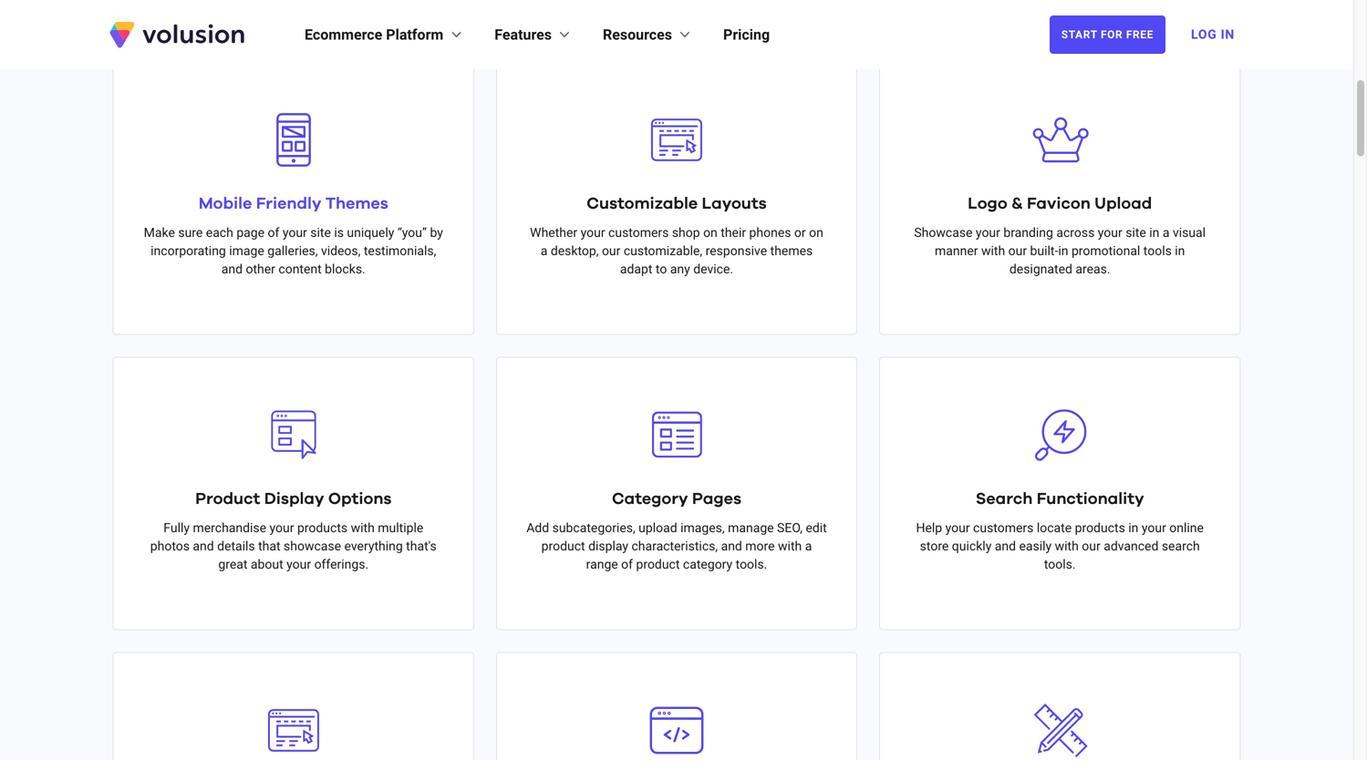 Task type: describe. For each thing, give the bounding box(es) containing it.
site inside the showcase your branding across your site in a visual manner with our built-in promotional tools in designated areas.
[[1126, 225, 1146, 240]]

to
[[656, 262, 667, 277]]

a inside add subcategories, upload images, manage seo, edit product display characteristics, and more with a range of product category tools.
[[805, 539, 812, 554]]

1 on from the left
[[703, 225, 718, 240]]

areas.
[[1076, 262, 1110, 277]]

designated
[[1009, 262, 1072, 277]]

your up quickly
[[945, 521, 970, 536]]

resources
[[603, 26, 672, 43]]

any
[[670, 262, 690, 277]]

mobile
[[199, 196, 252, 212]]

ecommerce
[[305, 26, 382, 43]]

and inside add subcategories, upload images, manage seo, edit product display characteristics, and more with a range of product category tools.
[[721, 539, 742, 554]]

tools. inside help your customers locate products in your online store quickly and easily with our advanced search tools.
[[1044, 557, 1076, 572]]

features
[[495, 26, 552, 43]]

with inside add subcategories, upload images, manage seo, edit product display characteristics, and more with a range of product category tools.
[[778, 539, 802, 554]]

multiple
[[378, 521, 423, 536]]

adapt
[[620, 262, 652, 277]]

customizable layouts
[[587, 196, 767, 212]]

make sure each page of your site is uniquely "you" by incorporating image galleries, videos, testimonials, and other content blocks.
[[144, 225, 443, 277]]

search
[[1162, 539, 1200, 554]]

log
[[1191, 27, 1217, 42]]

is
[[334, 225, 344, 240]]

and inside help your customers locate products in your online store quickly and easily with our advanced search tools.
[[995, 539, 1016, 554]]

our for logo
[[1008, 244, 1027, 259]]

locate
[[1037, 521, 1072, 536]]

search
[[976, 491, 1033, 508]]

a inside the showcase your branding across your site in a visual manner with our built-in promotional tools in designated areas.
[[1163, 225, 1170, 240]]

videos,
[[321, 244, 361, 259]]

themes
[[325, 196, 388, 212]]

everything
[[344, 539, 403, 554]]

subcategories,
[[552, 521, 635, 536]]

our inside help your customers locate products in your online store quickly and easily with our advanced search tools.
[[1082, 539, 1101, 554]]

pricing link
[[723, 24, 770, 46]]

category pages
[[612, 491, 741, 508]]

tools
[[1143, 244, 1172, 259]]

your down the logo
[[976, 225, 1000, 240]]

their
[[721, 225, 746, 240]]

offerings.
[[314, 557, 369, 572]]

in inside help your customers locate products in your online store quickly and easily with our advanced search tools.
[[1128, 521, 1139, 536]]

shop
[[672, 225, 700, 240]]

device.
[[693, 262, 733, 277]]

desktop,
[[551, 244, 599, 259]]

fully
[[163, 521, 190, 536]]

resources button
[[603, 24, 694, 46]]

themes
[[770, 244, 813, 259]]

a inside whether your customers shop on their phones or on a desktop, our customizable, responsive themes adapt to any device.
[[541, 244, 548, 259]]

start for free link
[[1049, 16, 1166, 54]]

favicon
[[1027, 196, 1091, 212]]

about
[[251, 557, 283, 572]]

your inside whether your customers shop on their phones or on a desktop, our customizable, responsive themes adapt to any device.
[[581, 225, 605, 240]]

your up advanced
[[1142, 521, 1166, 536]]

visual
[[1173, 225, 1206, 240]]

for
[[1101, 28, 1123, 41]]

page
[[236, 225, 265, 240]]

add
[[526, 521, 549, 536]]

photos
[[150, 539, 190, 554]]

of inside make sure each page of your site is uniquely "you" by incorporating image galleries, videos, testimonials, and other content blocks.
[[268, 225, 279, 240]]

uniquely
[[347, 225, 394, 240]]

log in link
[[1180, 15, 1246, 55]]

your up promotional
[[1098, 225, 1122, 240]]

of inside add subcategories, upload images, manage seo, edit product display characteristics, and more with a range of product category tools.
[[621, 557, 633, 572]]

mobile friendly themes
[[199, 196, 388, 212]]

customers for search functionality
[[973, 521, 1034, 536]]

quickly
[[952, 539, 992, 554]]

sure
[[178, 225, 203, 240]]

galleries,
[[267, 244, 318, 259]]

that's
[[406, 539, 437, 554]]

testimonials,
[[364, 244, 436, 259]]

"you"
[[397, 225, 427, 240]]

or
[[794, 225, 806, 240]]

more
[[745, 539, 775, 554]]

details
[[217, 539, 255, 554]]

mobile friendly themes link
[[199, 196, 388, 212]]

in down the across on the right of page
[[1058, 244, 1068, 259]]

&
[[1011, 196, 1023, 212]]

showcase your branding across your site in a visual manner with our built-in promotional tools in designated areas.
[[914, 225, 1206, 277]]

in up tools
[[1149, 225, 1160, 240]]

tools. inside add subcategories, upload images, manage seo, edit product display characteristics, and more with a range of product category tools.
[[736, 557, 767, 572]]

logo & favicon upload
[[968, 196, 1152, 212]]

image
[[229, 244, 264, 259]]

images,
[[680, 521, 725, 536]]



Task type: vqa. For each thing, say whether or not it's contained in the screenshot.
the guide corresponding to The
no



Task type: locate. For each thing, give the bounding box(es) containing it.
your up desktop,
[[581, 225, 605, 240]]

tools. down easily
[[1044, 557, 1076, 572]]

product down add
[[541, 539, 585, 554]]

site left "is" at top
[[310, 225, 331, 240]]

upload
[[1095, 196, 1152, 212]]

our up the adapt
[[602, 244, 621, 259]]

start for free
[[1061, 28, 1154, 41]]

blocks.
[[325, 262, 365, 277]]

functionality
[[1037, 491, 1144, 508]]

fully merchandise your products with multiple photos and details that showcase everything that's great about your offerings.
[[150, 521, 437, 572]]

0 horizontal spatial product
[[541, 539, 585, 554]]

1 vertical spatial customers
[[973, 521, 1034, 536]]

customers
[[608, 225, 669, 240], [973, 521, 1034, 536]]

your inside make sure each page of your site is uniquely "you" by incorporating image galleries, videos, testimonials, and other content blocks.
[[283, 225, 307, 240]]

great
[[218, 557, 248, 572]]

category
[[683, 557, 732, 572]]

0 vertical spatial a
[[1163, 225, 1170, 240]]

1 horizontal spatial our
[[1008, 244, 1027, 259]]

with right manner
[[981, 244, 1005, 259]]

store
[[920, 539, 949, 554]]

product down 'characteristics,'
[[636, 557, 680, 572]]

showcase
[[914, 225, 973, 240]]

and down manage on the right of page
[[721, 539, 742, 554]]

across
[[1056, 225, 1095, 240]]

2 vertical spatial a
[[805, 539, 812, 554]]

in up advanced
[[1128, 521, 1139, 536]]

products
[[297, 521, 348, 536], [1075, 521, 1125, 536]]

a down 'whether'
[[541, 244, 548, 259]]

ecommerce platform button
[[305, 24, 465, 46]]

promotional
[[1072, 244, 1140, 259]]

1 horizontal spatial of
[[621, 557, 633, 572]]

your up galleries,
[[283, 225, 307, 240]]

edit
[[806, 521, 827, 536]]

our for customizable
[[602, 244, 621, 259]]

customers for customizable layouts
[[608, 225, 669, 240]]

and left easily
[[995, 539, 1016, 554]]

0 vertical spatial of
[[268, 225, 279, 240]]

on
[[703, 225, 718, 240], [809, 225, 823, 240]]

of right range
[[621, 557, 633, 572]]

customers inside whether your customers shop on their phones or on a desktop, our customizable, responsive themes adapt to any device.
[[608, 225, 669, 240]]

1 site from the left
[[310, 225, 331, 240]]

in
[[1149, 225, 1160, 240], [1058, 244, 1068, 259], [1175, 244, 1185, 259], [1128, 521, 1139, 536]]

incorporating
[[151, 244, 226, 259]]

easily
[[1019, 539, 1052, 554]]

1 vertical spatial of
[[621, 557, 633, 572]]

0 horizontal spatial on
[[703, 225, 718, 240]]

0 vertical spatial customers
[[608, 225, 669, 240]]

help
[[916, 521, 942, 536]]

free
[[1126, 28, 1154, 41]]

site
[[310, 225, 331, 240], [1126, 225, 1146, 240]]

your down showcase
[[286, 557, 311, 572]]

tools. down more on the right of the page
[[736, 557, 767, 572]]

log in
[[1191, 27, 1235, 42]]

in down the visual
[[1175, 244, 1185, 259]]

and down image
[[221, 262, 243, 277]]

1 vertical spatial a
[[541, 244, 548, 259]]

with down "seo,"
[[778, 539, 802, 554]]

display
[[264, 491, 324, 508]]

our left advanced
[[1082, 539, 1101, 554]]

2 products from the left
[[1075, 521, 1125, 536]]

0 horizontal spatial customers
[[608, 225, 669, 240]]

by
[[430, 225, 443, 240]]

2 horizontal spatial a
[[1163, 225, 1170, 240]]

whether your customers shop on their phones or on a desktop, our customizable, responsive themes adapt to any device.
[[530, 225, 823, 277]]

a up tools
[[1163, 225, 1170, 240]]

phones
[[749, 225, 791, 240]]

on right or
[[809, 225, 823, 240]]

product display options
[[195, 491, 392, 508]]

and down merchandise
[[193, 539, 214, 554]]

customizable
[[587, 196, 698, 212]]

site inside make sure each page of your site is uniquely "you" by incorporating image galleries, videos, testimonials, and other content blocks.
[[310, 225, 331, 240]]

1 horizontal spatial product
[[636, 557, 680, 572]]

product
[[541, 539, 585, 554], [636, 557, 680, 572]]

responsive
[[706, 244, 767, 259]]

add subcategories, upload images, manage seo, edit product display characteristics, and more with a range of product category tools.
[[526, 521, 827, 572]]

2 horizontal spatial our
[[1082, 539, 1101, 554]]

1 tools. from the left
[[736, 557, 767, 572]]

with inside help your customers locate products in your online store quickly and easily with our advanced search tools.
[[1055, 539, 1079, 554]]

2 site from the left
[[1126, 225, 1146, 240]]

0 vertical spatial product
[[541, 539, 585, 554]]

content
[[279, 262, 322, 277]]

2 tools. from the left
[[1044, 557, 1076, 572]]

0 horizontal spatial of
[[268, 225, 279, 240]]

site up tools
[[1126, 225, 1146, 240]]

0 horizontal spatial our
[[602, 244, 621, 259]]

pages
[[692, 491, 741, 508]]

your up the that
[[270, 521, 294, 536]]

help your customers locate products in your online store quickly and easily with our advanced search tools.
[[916, 521, 1204, 572]]

our down branding
[[1008, 244, 1027, 259]]

1 vertical spatial product
[[636, 557, 680, 572]]

with up "everything"
[[351, 521, 375, 536]]

manner
[[935, 244, 978, 259]]

products inside help your customers locate products in your online store quickly and easily with our advanced search tools.
[[1075, 521, 1125, 536]]

with inside fully merchandise your products with multiple photos and details that showcase everything that's great about your offerings.
[[351, 521, 375, 536]]

platform
[[386, 26, 443, 43]]

customers down customizable
[[608, 225, 669, 240]]

product
[[195, 491, 260, 508]]

1 products from the left
[[297, 521, 348, 536]]

of right page
[[268, 225, 279, 240]]

1 horizontal spatial customers
[[973, 521, 1034, 536]]

1 horizontal spatial tools.
[[1044, 557, 1076, 572]]

customers inside help your customers locate products in your online store quickly and easily with our advanced search tools.
[[973, 521, 1034, 536]]

friendly
[[256, 196, 321, 212]]

and inside fully merchandise your products with multiple photos and details that showcase everything that's great about your offerings.
[[193, 539, 214, 554]]

1 horizontal spatial site
[[1126, 225, 1146, 240]]

of
[[268, 225, 279, 240], [621, 557, 633, 572]]

customizable,
[[624, 244, 702, 259]]

showcase
[[284, 539, 341, 554]]

1 horizontal spatial a
[[805, 539, 812, 554]]

with down locate
[[1055, 539, 1079, 554]]

that
[[258, 539, 281, 554]]

a
[[1163, 225, 1170, 240], [541, 244, 548, 259], [805, 539, 812, 554]]

our inside whether your customers shop on their phones or on a desktop, our customizable, responsive themes adapt to any device.
[[602, 244, 621, 259]]

our inside the showcase your branding across your site in a visual manner with our built-in promotional tools in designated areas.
[[1008, 244, 1027, 259]]

branding
[[1004, 225, 1053, 240]]

products up showcase
[[297, 521, 348, 536]]

a down edit
[[805, 539, 812, 554]]

category
[[612, 491, 688, 508]]

online
[[1169, 521, 1204, 536]]

1 horizontal spatial products
[[1075, 521, 1125, 536]]

manage
[[728, 521, 774, 536]]

built-
[[1030, 244, 1058, 259]]

features button
[[495, 24, 574, 46]]

logo
[[968, 196, 1007, 212]]

make
[[144, 225, 175, 240]]

each
[[206, 225, 233, 240]]

customers down search at the right of page
[[973, 521, 1034, 536]]

characteristics,
[[632, 539, 718, 554]]

display
[[588, 539, 628, 554]]

1 horizontal spatial on
[[809, 225, 823, 240]]

range
[[586, 557, 618, 572]]

and inside make sure each page of your site is uniquely "you" by incorporating image galleries, videos, testimonials, and other content blocks.
[[221, 262, 243, 277]]

ecommerce platform
[[305, 26, 443, 43]]

0 horizontal spatial site
[[310, 225, 331, 240]]

upload
[[639, 521, 677, 536]]

2 on from the left
[[809, 225, 823, 240]]

merchandise
[[193, 521, 266, 536]]

products inside fully merchandise your products with multiple photos and details that showcase everything that's great about your offerings.
[[297, 521, 348, 536]]

on left their
[[703, 225, 718, 240]]

tools.
[[736, 557, 767, 572], [1044, 557, 1076, 572]]

with inside the showcase your branding across your site in a visual manner with our built-in promotional tools in designated areas.
[[981, 244, 1005, 259]]

other
[[246, 262, 275, 277]]

whether
[[530, 225, 577, 240]]

products down functionality
[[1075, 521, 1125, 536]]

search functionality
[[976, 491, 1144, 508]]

0 horizontal spatial a
[[541, 244, 548, 259]]

0 horizontal spatial tools.
[[736, 557, 767, 572]]

and
[[221, 262, 243, 277], [193, 539, 214, 554], [721, 539, 742, 554], [995, 539, 1016, 554]]

in
[[1221, 27, 1235, 42]]

layouts
[[702, 196, 767, 212]]

0 horizontal spatial products
[[297, 521, 348, 536]]



